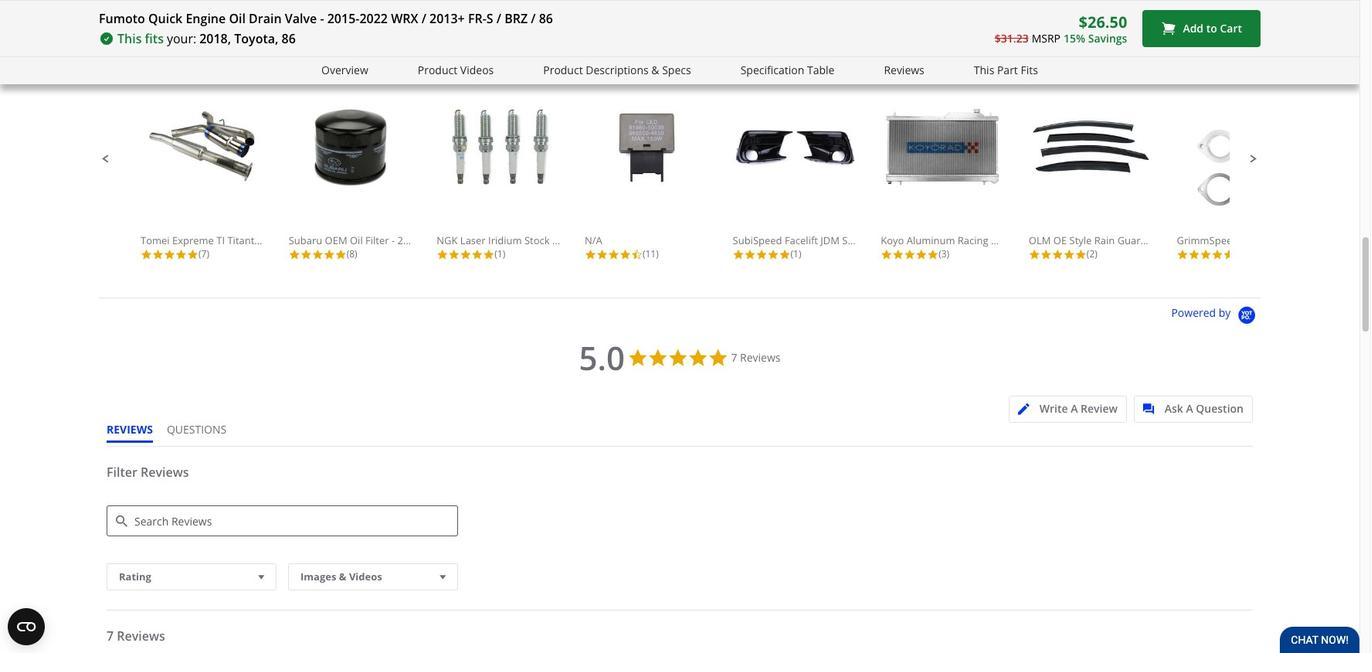 Task type: vqa. For each thing, say whether or not it's contained in the screenshot.
KOYO ALUMINUM RACING RADIATOR -... at the top right
yes



Task type: describe. For each thing, give the bounding box(es) containing it.
(11)
[[643, 247, 659, 260]]

specs
[[663, 63, 692, 77]]

ngk laser iridium stock heat range... link
[[437, 106, 614, 247]]

1 vertical spatial to
[[1320, 233, 1330, 247]]

1 horizontal spatial filter
[[366, 233, 389, 247]]

rain
[[1095, 233, 1116, 247]]

specification
[[741, 63, 805, 77]]

1 horizontal spatial videos
[[461, 63, 494, 77]]

laser
[[461, 233, 486, 247]]

koyo aluminum racing radiator -... link
[[881, 106, 1045, 247]]

27 star image from the left
[[1212, 249, 1224, 260]]

subispeed facelift jdm style... link
[[733, 106, 873, 247]]

descriptions
[[586, 63, 649, 77]]

5 star image from the left
[[597, 249, 608, 260]]

10 star image from the left
[[1041, 249, 1053, 260]]

racing
[[958, 233, 989, 247]]

ask a question
[[1165, 401, 1244, 416]]

(1) for laser
[[495, 247, 506, 260]]

write no frame image
[[1018, 403, 1038, 415]]

25 star image from the left
[[1189, 249, 1201, 260]]

expreme
[[172, 233, 214, 247]]

to inside button
[[1207, 21, 1218, 36]]

question
[[1197, 401, 1244, 416]]

by
[[1220, 306, 1232, 320]]

22 star image from the left
[[1053, 249, 1064, 260]]

ask
[[1165, 401, 1184, 416]]

guards
[[1118, 233, 1152, 247]]

titantium
[[228, 233, 273, 247]]

a for write
[[1071, 401, 1079, 416]]

videos inside field
[[349, 570, 382, 584]]

fits
[[145, 30, 164, 47]]

range...
[[577, 233, 614, 247]]

0 horizontal spatial 7
[[107, 628, 114, 645]]

valve
[[285, 10, 317, 27]]

msrp
[[1032, 31, 1061, 45]]

9 total reviews element
[[1178, 247, 1301, 260]]

15%
[[1064, 31, 1086, 45]]

12 star image from the left
[[585, 249, 597, 260]]

1 / from the left
[[422, 10, 427, 27]]

24 star image from the left
[[1178, 249, 1189, 260]]

13 star image from the left
[[608, 249, 620, 260]]

0 vertical spatial 7 reviews
[[731, 350, 781, 365]]

product videos
[[418, 63, 494, 77]]

this part fits link
[[975, 62, 1039, 79]]

(2)
[[1087, 247, 1098, 260]]

open widget image
[[8, 608, 45, 645]]

down triangle image for rating
[[255, 569, 268, 585]]

part
[[998, 63, 1019, 77]]

5 star image from the left
[[187, 249, 199, 260]]

- right guards
[[1155, 233, 1158, 247]]

oe
[[1054, 233, 1068, 247]]

product for product descriptions & specs
[[544, 63, 583, 77]]

11 star image from the left
[[472, 249, 483, 260]]

this for this part fits
[[975, 63, 995, 77]]

7 star image from the left
[[300, 249, 312, 260]]

product for product videos
[[418, 63, 458, 77]]

10 star image from the left
[[460, 249, 472, 260]]

2 stock from the left
[[1242, 233, 1267, 247]]

$26.50
[[1079, 11, 1128, 32]]

1 star image from the left
[[312, 249, 324, 260]]

this fits your: 2018, toyota, 86
[[117, 30, 296, 47]]

product descriptions & specs
[[544, 63, 692, 77]]

overview link
[[322, 62, 369, 79]]

top
[[147, 29, 173, 50]]

5.0
[[579, 335, 625, 380]]

table
[[808, 63, 835, 77]]

reviews inside 'heading'
[[141, 464, 189, 481]]

images & videos element
[[288, 563, 458, 591]]

23 star image from the left
[[1076, 249, 1087, 260]]

questions
[[167, 422, 227, 437]]

other top rated products
[[99, 29, 289, 50]]

1 horizontal spatial &
[[652, 63, 660, 77]]

other
[[99, 29, 143, 50]]

9 star image from the left
[[449, 249, 460, 260]]

rating element
[[107, 563, 277, 591]]

reviews
[[107, 422, 153, 437]]

4 star image from the left
[[483, 249, 495, 260]]

fumoto
[[99, 10, 145, 27]]

a for ask
[[1187, 401, 1194, 416]]

specification table
[[741, 63, 835, 77]]

2013+
[[430, 10, 465, 27]]

dialog image
[[1144, 403, 1163, 415]]

tomei expreme ti titantium cat-back... link
[[141, 106, 324, 247]]

(8)
[[347, 247, 358, 260]]

filter reviews
[[107, 464, 189, 481]]

reviews link
[[885, 62, 925, 79]]

19 star image from the left
[[904, 249, 916, 260]]

1 stock from the left
[[525, 233, 550, 247]]

(3)
[[939, 247, 950, 260]]

savings
[[1089, 31, 1128, 45]]

fits
[[1021, 63, 1039, 77]]

1 total reviews element for facelift
[[733, 247, 857, 260]]

Images & Videos Filter field
[[288, 563, 458, 591]]

style
[[1070, 233, 1092, 247]]

product videos link
[[418, 62, 494, 79]]

4 star image from the left
[[175, 249, 187, 260]]

radiator
[[992, 233, 1031, 247]]

3 / from the left
[[531, 10, 536, 27]]

(7)
[[199, 247, 209, 260]]

filter inside 'heading'
[[107, 464, 137, 481]]

2 star image from the left
[[152, 249, 164, 260]]

overview
[[322, 63, 369, 77]]

brz
[[505, 10, 528, 27]]

Search Reviews search field
[[107, 506, 458, 536]]

- left 2015+
[[392, 233, 395, 247]]

ngk
[[437, 233, 458, 247]]

2 / from the left
[[497, 10, 502, 27]]

olm
[[1029, 233, 1052, 247]]

specification table link
[[741, 62, 835, 79]]

write a review button
[[1009, 396, 1128, 423]]

3 star image from the left
[[164, 249, 175, 260]]

subaru
[[289, 233, 322, 247]]

ask a question button
[[1134, 396, 1254, 423]]

grimmspeed stock downpipe to 3inch... link
[[1178, 106, 1366, 247]]

n/a
[[585, 233, 603, 247]]

1 star image from the left
[[141, 249, 152, 260]]

olm oe style rain guards -...
[[1029, 233, 1166, 247]]

koyo aluminum racing radiator -...
[[881, 233, 1045, 247]]

n/a link
[[585, 106, 709, 247]]

olm oe style rain guards -... link
[[1029, 106, 1166, 247]]



Task type: locate. For each thing, give the bounding box(es) containing it.
grimmspeed stock downpipe to 3inch...
[[1178, 233, 1366, 247]]

product descriptions & specs link
[[544, 62, 692, 79]]

86 right brz
[[539, 10, 553, 27]]

/ right brz
[[531, 10, 536, 27]]

tab list
[[107, 422, 241, 446]]

2 1 total reviews element from the left
[[733, 247, 857, 260]]

16 star image from the left
[[745, 249, 756, 260]]

1 total reviews element
[[437, 247, 561, 260], [733, 247, 857, 260]]

1 horizontal spatial 86
[[539, 10, 553, 27]]

oem
[[325, 233, 348, 247]]

style...
[[843, 233, 873, 247]]

15 star image from the left
[[733, 249, 745, 260]]

0 horizontal spatial /
[[422, 10, 427, 27]]

... right guards
[[1158, 233, 1166, 247]]

6 star image from the left
[[756, 249, 768, 260]]

1 horizontal spatial ...
[[1158, 233, 1166, 247]]

& left specs
[[652, 63, 660, 77]]

1 (1) from the left
[[495, 247, 506, 260]]

heat
[[553, 233, 575, 247]]

86
[[539, 10, 553, 27], [282, 30, 296, 47]]

half star image
[[631, 249, 643, 260]]

down triangle image
[[255, 569, 268, 585], [436, 569, 450, 585]]

... left oe
[[1037, 233, 1045, 247]]

wrx
[[391, 10, 419, 27], [429, 233, 450, 247]]

1 a from the left
[[1071, 401, 1079, 416]]

(9)
[[1236, 247, 1246, 260]]

stock
[[525, 233, 550, 247], [1242, 233, 1267, 247]]

0 horizontal spatial wrx
[[391, 10, 419, 27]]

0 horizontal spatial filter
[[107, 464, 137, 481]]

1 vertical spatial 86
[[282, 30, 296, 47]]

0 horizontal spatial 1 total reviews element
[[437, 247, 561, 260]]

7 star image from the left
[[768, 249, 780, 260]]

0 vertical spatial this
[[117, 30, 142, 47]]

0 vertical spatial wrx
[[391, 10, 419, 27]]

Rating Filter field
[[107, 563, 277, 591]]

downpipe
[[1270, 233, 1317, 247]]

quick
[[148, 10, 183, 27]]

powered by link
[[1172, 306, 1261, 325]]

wrx right 2022
[[391, 10, 419, 27]]

write a review
[[1040, 401, 1118, 416]]

filter right (8) on the left of the page
[[366, 233, 389, 247]]

this left part at the top
[[975, 63, 995, 77]]

subispeed
[[733, 233, 783, 247]]

your:
[[167, 30, 196, 47]]

s
[[487, 10, 494, 27]]

14 star image from the left
[[620, 249, 631, 260]]

2 product from the left
[[544, 63, 583, 77]]

20 star image from the left
[[928, 249, 939, 260]]

2 horizontal spatial /
[[531, 10, 536, 27]]

0 vertical spatial oil
[[229, 10, 246, 27]]

1 vertical spatial 7 reviews
[[107, 628, 165, 645]]

0 horizontal spatial this
[[117, 30, 142, 47]]

tomei expreme ti titantium cat-back...
[[141, 233, 324, 247]]

1 vertical spatial &
[[339, 570, 347, 584]]

write
[[1040, 401, 1069, 416]]

7
[[731, 350, 738, 365], [107, 628, 114, 645]]

subaru oem oil filter - 2015+ wrx link
[[289, 106, 450, 247]]

1 horizontal spatial to
[[1320, 233, 1330, 247]]

wrx right 2015+
[[429, 233, 450, 247]]

a right "write"
[[1071, 401, 1079, 416]]

& inside field
[[339, 570, 347, 584]]

down triangle image inside rating field
[[255, 569, 268, 585]]

1 horizontal spatial this
[[975, 63, 995, 77]]

2018,
[[200, 30, 231, 47]]

1 ... from the left
[[1037, 233, 1045, 247]]

rated
[[177, 29, 217, 50]]

0 horizontal spatial (1)
[[495, 247, 506, 260]]

ti
[[217, 233, 225, 247]]

a
[[1071, 401, 1079, 416], [1187, 401, 1194, 416]]

28 star image from the left
[[1224, 249, 1236, 260]]

1 1 total reviews element from the left
[[437, 247, 561, 260]]

add to cart button
[[1143, 10, 1261, 47]]

iridium
[[489, 233, 522, 247]]

8 star image from the left
[[335, 249, 347, 260]]

11 total reviews element
[[585, 247, 709, 260]]

engine
[[186, 10, 226, 27]]

subaru oem oil filter - 2015+ wrx
[[289, 233, 450, 247]]

2 total reviews element
[[1029, 247, 1153, 260]]

21 star image from the left
[[1029, 249, 1041, 260]]

this down fumoto
[[117, 30, 142, 47]]

- right valve
[[320, 10, 324, 27]]

0 vertical spatial filter
[[366, 233, 389, 247]]

86 down valve
[[282, 30, 296, 47]]

1 vertical spatial this
[[975, 63, 995, 77]]

/ right the s on the left top of page
[[497, 10, 502, 27]]

down triangle image inside images & videos field
[[436, 569, 450, 585]]

aluminum
[[907, 233, 956, 247]]

1 vertical spatial 7
[[107, 628, 114, 645]]

2 a from the left
[[1187, 401, 1194, 416]]

11 star image from the left
[[1064, 249, 1076, 260]]

0 horizontal spatial ...
[[1037, 233, 1045, 247]]

review
[[1081, 401, 1118, 416]]

tab list containing reviews
[[107, 422, 241, 446]]

add to cart
[[1184, 21, 1243, 36]]

powered
[[1172, 306, 1217, 320]]

0 horizontal spatial &
[[339, 570, 347, 584]]

a right ask
[[1187, 401, 1194, 416]]

2015+
[[398, 233, 426, 247]]

1 horizontal spatial wrx
[[429, 233, 450, 247]]

1 horizontal spatial down triangle image
[[436, 569, 450, 585]]

8 total reviews element
[[289, 247, 412, 260]]

0 horizontal spatial product
[[418, 63, 458, 77]]

down triangle image for images & videos
[[436, 569, 450, 585]]

reviews
[[885, 63, 925, 77], [740, 350, 781, 365], [141, 464, 189, 481], [117, 628, 165, 645]]

product left descriptions
[[544, 63, 583, 77]]

$31.23
[[995, 31, 1029, 45]]

star image
[[312, 249, 324, 260], [324, 249, 335, 260], [437, 249, 449, 260], [483, 249, 495, 260], [597, 249, 608, 260], [756, 249, 768, 260], [768, 249, 780, 260], [881, 249, 893, 260], [916, 249, 928, 260], [1041, 249, 1053, 260], [1064, 249, 1076, 260]]

0 horizontal spatial a
[[1071, 401, 1079, 416]]

1 horizontal spatial oil
[[350, 233, 363, 247]]

to
[[1207, 21, 1218, 36], [1320, 233, 1330, 247]]

filter down reviews
[[107, 464, 137, 481]]

cart
[[1221, 21, 1243, 36]]

0 vertical spatial &
[[652, 63, 660, 77]]

add
[[1184, 21, 1204, 36]]

2 (1) from the left
[[791, 247, 802, 260]]

(1) for facelift
[[791, 247, 802, 260]]

1 vertical spatial oil
[[350, 233, 363, 247]]

/
[[422, 10, 427, 27], [497, 10, 502, 27], [531, 10, 536, 27]]

18 star image from the left
[[893, 249, 904, 260]]

tomei
[[141, 233, 170, 247]]

0 horizontal spatial 86
[[282, 30, 296, 47]]

1 vertical spatial videos
[[349, 570, 382, 584]]

to left the 3inch...
[[1320, 233, 1330, 247]]

drain
[[249, 10, 282, 27]]

2022
[[360, 10, 388, 27]]

...
[[1037, 233, 1045, 247], [1158, 233, 1166, 247]]

0 horizontal spatial down triangle image
[[255, 569, 268, 585]]

/ left 2013+
[[422, 10, 427, 27]]

9 star image from the left
[[916, 249, 928, 260]]

oil
[[229, 10, 246, 27], [350, 233, 363, 247]]

0 horizontal spatial videos
[[349, 570, 382, 584]]

fr-
[[468, 10, 487, 27]]

oil up "products" at the left
[[229, 10, 246, 27]]

17 star image from the left
[[780, 249, 791, 260]]

this for this fits your: 2018, toyota, 86
[[117, 30, 142, 47]]

a inside dropdown button
[[1071, 401, 1079, 416]]

0 horizontal spatial to
[[1207, 21, 1218, 36]]

0 horizontal spatial stock
[[525, 233, 550, 247]]

filter reviews heading
[[107, 464, 1254, 494]]

0 vertical spatial to
[[1207, 21, 1218, 36]]

1 horizontal spatial /
[[497, 10, 502, 27]]

(1) left jdm
[[791, 247, 802, 260]]

1 vertical spatial wrx
[[429, 233, 450, 247]]

images
[[301, 570, 337, 584]]

1 product from the left
[[418, 63, 458, 77]]

1 horizontal spatial a
[[1187, 401, 1194, 416]]

0 vertical spatial 7
[[731, 350, 738, 365]]

a inside "dropdown button"
[[1187, 401, 1194, 416]]

1 horizontal spatial 7 reviews
[[731, 350, 781, 365]]

this part fits
[[975, 63, 1039, 77]]

7 reviews
[[731, 350, 781, 365], [107, 628, 165, 645]]

3 star image from the left
[[437, 249, 449, 260]]

6 star image from the left
[[289, 249, 300, 260]]

grimmspeed
[[1178, 233, 1239, 247]]

0 vertical spatial videos
[[461, 63, 494, 77]]

2 ... from the left
[[1158, 233, 1166, 247]]

0 vertical spatial 86
[[539, 10, 553, 27]]

(1)
[[495, 247, 506, 260], [791, 247, 802, 260]]

2 star image from the left
[[324, 249, 335, 260]]

1 down triangle image from the left
[[255, 569, 268, 585]]

1 horizontal spatial product
[[544, 63, 583, 77]]

3inch...
[[1332, 233, 1366, 247]]

7 total reviews element
[[141, 247, 264, 260]]

2015-
[[327, 10, 360, 27]]

0 horizontal spatial oil
[[229, 10, 246, 27]]

1 vertical spatial filter
[[107, 464, 137, 481]]

& right images
[[339, 570, 347, 584]]

1 total reviews element for laser
[[437, 247, 561, 260]]

magnifying glass image
[[116, 516, 128, 527]]

jdm
[[821, 233, 840, 247]]

1 horizontal spatial stock
[[1242, 233, 1267, 247]]

videos down "fr-"
[[461, 63, 494, 77]]

-
[[320, 10, 324, 27], [392, 233, 395, 247], [1034, 233, 1037, 247], [1155, 233, 1158, 247]]

rating
[[119, 570, 151, 584]]

(1) right laser
[[495, 247, 506, 260]]

product
[[418, 63, 458, 77], [544, 63, 583, 77]]

fumoto quick engine oil drain valve - 2015-2022 wrx / 2013+ fr-s / brz / 86
[[99, 10, 553, 27]]

1 horizontal spatial 1 total reviews element
[[733, 247, 857, 260]]

ngk laser iridium stock heat range...
[[437, 233, 614, 247]]

8 star image from the left
[[881, 249, 893, 260]]

this
[[117, 30, 142, 47], [975, 63, 995, 77]]

subispeed facelift jdm style...
[[733, 233, 873, 247]]

stock left heat
[[525, 233, 550, 247]]

to right add
[[1207, 21, 1218, 36]]

26 star image from the left
[[1201, 249, 1212, 260]]

product down 2013+
[[418, 63, 458, 77]]

star image
[[141, 249, 152, 260], [152, 249, 164, 260], [164, 249, 175, 260], [175, 249, 187, 260], [187, 249, 199, 260], [289, 249, 300, 260], [300, 249, 312, 260], [335, 249, 347, 260], [449, 249, 460, 260], [460, 249, 472, 260], [472, 249, 483, 260], [585, 249, 597, 260], [608, 249, 620, 260], [620, 249, 631, 260], [733, 249, 745, 260], [745, 249, 756, 260], [780, 249, 791, 260], [893, 249, 904, 260], [904, 249, 916, 260], [928, 249, 939, 260], [1029, 249, 1041, 260], [1053, 249, 1064, 260], [1076, 249, 1087, 260], [1178, 249, 1189, 260], [1189, 249, 1201, 260], [1201, 249, 1212, 260], [1212, 249, 1224, 260], [1224, 249, 1236, 260]]

toyota,
[[234, 30, 279, 47]]

3 total reviews element
[[881, 247, 1005, 260]]

- right 'radiator'
[[1034, 233, 1037, 247]]

1 horizontal spatial (1)
[[791, 247, 802, 260]]

1 horizontal spatial 7
[[731, 350, 738, 365]]

filter
[[366, 233, 389, 247], [107, 464, 137, 481]]

facelift
[[785, 233, 819, 247]]

videos right images
[[349, 570, 382, 584]]

powered by
[[1172, 306, 1234, 320]]

5.0 star rating element
[[579, 335, 625, 380]]

oil right oem
[[350, 233, 363, 247]]

koyo
[[881, 233, 905, 247]]

0 horizontal spatial 7 reviews
[[107, 628, 165, 645]]

back...
[[294, 233, 324, 247]]

stock left downpipe
[[1242, 233, 1267, 247]]

2 down triangle image from the left
[[436, 569, 450, 585]]



